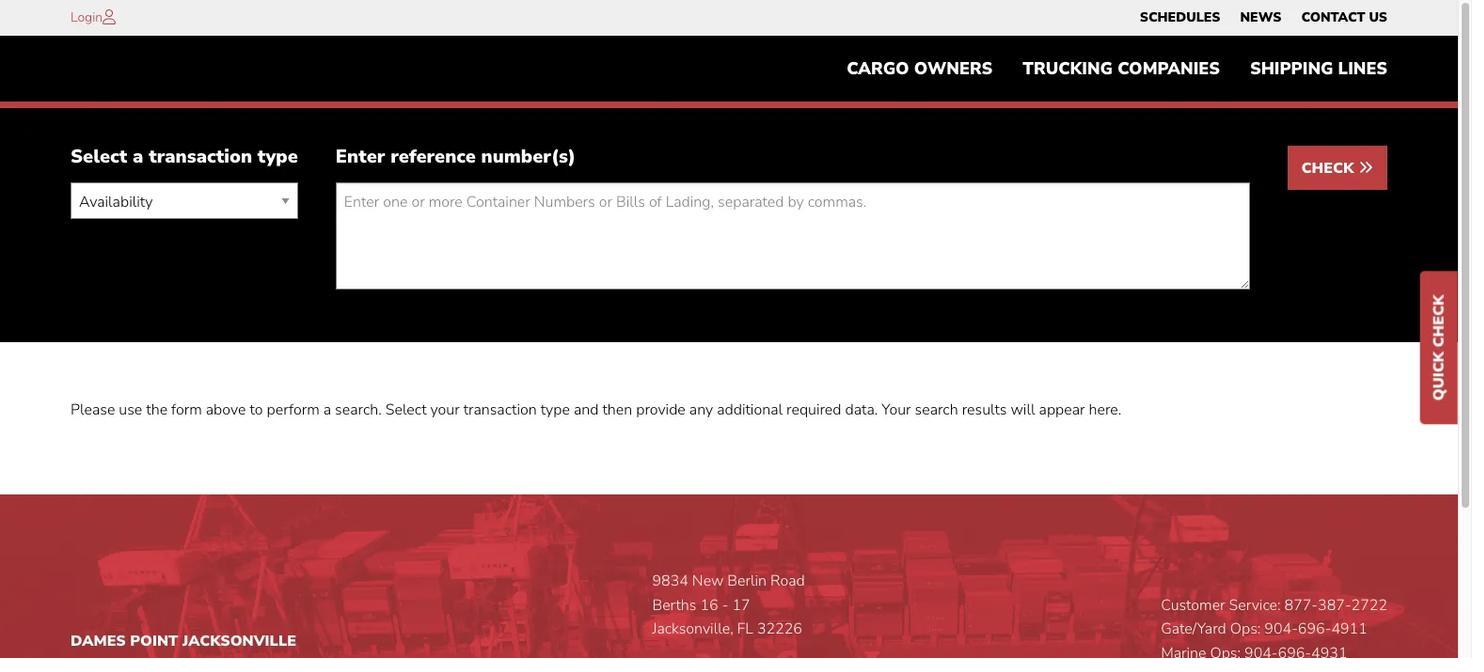 Task type: locate. For each thing, give the bounding box(es) containing it.
1 vertical spatial a
[[323, 400, 331, 421]]

a
[[133, 144, 143, 170], [323, 400, 331, 421]]

menu bar
[[1130, 5, 1398, 31], [832, 50, 1403, 88]]

cargo
[[847, 58, 910, 80]]

the
[[146, 400, 168, 421]]

quick check link
[[1421, 272, 1459, 425]]

user image
[[103, 9, 116, 24]]

check
[[1302, 158, 1359, 179], [1429, 295, 1450, 348]]

jacksonville,
[[653, 619, 734, 640]]

17
[[733, 595, 751, 616]]

1 horizontal spatial select
[[386, 400, 427, 421]]

877-
[[1285, 595, 1318, 616]]

quick check
[[1429, 295, 1450, 401]]

required
[[787, 400, 842, 421]]

menu bar up shipping
[[1130, 5, 1398, 31]]

cargo owners
[[847, 58, 993, 80]]

0 horizontal spatial select
[[71, 144, 127, 170]]

ops:
[[1231, 619, 1261, 640]]

0 vertical spatial menu bar
[[1130, 5, 1398, 31]]

cargo owners link
[[832, 50, 1008, 88]]

0 vertical spatial a
[[133, 144, 143, 170]]

1 horizontal spatial a
[[323, 400, 331, 421]]

transaction
[[149, 144, 252, 170], [464, 400, 537, 421]]

news link
[[1241, 5, 1282, 31]]

0 vertical spatial transaction
[[149, 144, 252, 170]]

perform
[[267, 400, 320, 421]]

1 vertical spatial menu bar
[[832, 50, 1403, 88]]

number(s)
[[481, 144, 576, 170]]

berths
[[653, 595, 697, 616]]

9834
[[653, 571, 689, 592]]

above
[[206, 400, 246, 421]]

reference
[[391, 144, 476, 170]]

data.
[[846, 400, 878, 421]]

0 horizontal spatial transaction
[[149, 144, 252, 170]]

appear
[[1039, 400, 1086, 421]]

0 horizontal spatial type
[[258, 144, 298, 170]]

2722
[[1352, 595, 1388, 616]]

type left and
[[541, 400, 570, 421]]

dames
[[71, 631, 126, 652]]

type
[[258, 144, 298, 170], [541, 400, 570, 421]]

please use the form above to perform a search. select your transaction type and then provide any additional required data. your search results will appear here.
[[71, 400, 1122, 421]]

0 horizontal spatial check
[[1302, 158, 1359, 179]]

login
[[71, 8, 103, 26]]

footer
[[0, 495, 1459, 659]]

904-
[[1265, 619, 1299, 640]]

0 vertical spatial check
[[1302, 158, 1359, 179]]

menu bar down schedules link
[[832, 50, 1403, 88]]

your
[[882, 400, 911, 421]]

owners
[[914, 58, 993, 80]]

select
[[71, 144, 127, 170], [386, 400, 427, 421]]

contact us link
[[1302, 5, 1388, 31]]

9834 new berlin road berths 16 - 17 jacksonville, fl 32226
[[653, 571, 805, 640]]

berlin
[[728, 571, 767, 592]]

trucking companies link
[[1008, 50, 1236, 88]]

any
[[690, 400, 713, 421]]

trucking
[[1023, 58, 1113, 80]]

jacksonville
[[183, 631, 297, 652]]

0 vertical spatial select
[[71, 144, 127, 170]]

and
[[574, 400, 599, 421]]

dames point jacksonville
[[71, 631, 297, 652]]

select a transaction type
[[71, 144, 298, 170]]

menu bar containing schedules
[[1130, 5, 1398, 31]]

login link
[[71, 8, 103, 26]]

1 horizontal spatial type
[[541, 400, 570, 421]]

provide
[[636, 400, 686, 421]]

387-
[[1318, 595, 1352, 616]]

new
[[692, 571, 724, 592]]

angle double right image
[[1359, 160, 1374, 175]]

1 vertical spatial check
[[1429, 295, 1450, 348]]

1 horizontal spatial transaction
[[464, 400, 537, 421]]

search.
[[335, 400, 382, 421]]

type left enter
[[258, 144, 298, 170]]

1 vertical spatial type
[[541, 400, 570, 421]]

check inside button
[[1302, 158, 1359, 179]]

16
[[701, 595, 719, 616]]

then
[[603, 400, 633, 421]]

customer service: 877-387-2722 gate/yard ops: 904-696-4911
[[1161, 595, 1388, 640]]

schedules link
[[1140, 5, 1221, 31]]



Task type: vqa. For each thing, say whether or not it's contained in the screenshot.
the top TYPE
yes



Task type: describe. For each thing, give the bounding box(es) containing it.
menu bar containing cargo owners
[[832, 50, 1403, 88]]

road
[[771, 571, 805, 592]]

results
[[962, 400, 1007, 421]]

will
[[1011, 400, 1036, 421]]

customer
[[1161, 595, 1226, 616]]

1 horizontal spatial check
[[1429, 295, 1450, 348]]

enter
[[336, 144, 385, 170]]

search
[[915, 400, 959, 421]]

additional
[[717, 400, 783, 421]]

form
[[171, 400, 202, 421]]

gate/yard
[[1161, 619, 1227, 640]]

your
[[431, 400, 460, 421]]

contact us
[[1302, 8, 1388, 26]]

news
[[1241, 8, 1282, 26]]

please
[[71, 400, 115, 421]]

companies
[[1118, 58, 1220, 80]]

here.
[[1089, 400, 1122, 421]]

footer containing 9834 new berlin road
[[0, 495, 1459, 659]]

quick
[[1429, 352, 1450, 401]]

0 vertical spatial type
[[258, 144, 298, 170]]

schedules
[[1140, 8, 1221, 26]]

enter reference number(s)
[[336, 144, 576, 170]]

0 horizontal spatial a
[[133, 144, 143, 170]]

to
[[250, 400, 263, 421]]

fl
[[737, 619, 754, 640]]

696-
[[1298, 619, 1332, 640]]

service:
[[1230, 595, 1281, 616]]

-
[[722, 595, 729, 616]]

use
[[119, 400, 142, 421]]

shipping lines link
[[1236, 50, 1403, 88]]

contact
[[1302, 8, 1366, 26]]

lines
[[1339, 58, 1388, 80]]

4911
[[1332, 619, 1368, 640]]

us
[[1370, 8, 1388, 26]]

32226
[[757, 619, 803, 640]]

shipping lines
[[1251, 58, 1388, 80]]

1 vertical spatial transaction
[[464, 400, 537, 421]]

point
[[130, 631, 178, 652]]

1 vertical spatial select
[[386, 400, 427, 421]]

check button
[[1288, 146, 1388, 190]]

shipping
[[1251, 58, 1334, 80]]

Enter reference number(s) text field
[[336, 183, 1250, 290]]

trucking companies
[[1023, 58, 1220, 80]]



